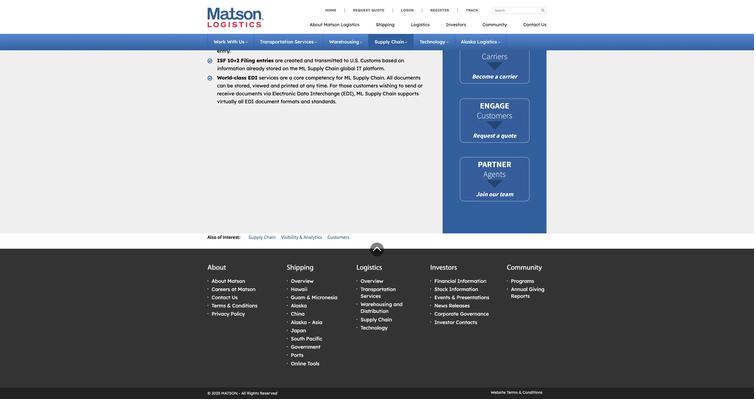 Task type: locate. For each thing, give the bounding box(es) containing it.
0 horizontal spatial technology
[[361, 325, 388, 331]]

0 horizontal spatial contact
[[212, 295, 231, 301]]

chain inside services are a core competency for ml supply chain. all documents can be stored, viewed and printed at any time. for those customers wishing to send or receive documents via electronic data interchange (edi), ml supply chain supports virtually all edi document formats and standards.
[[383, 91, 397, 97]]

customers
[[328, 234, 350, 240]]

0 vertical spatial supply chain link
[[375, 39, 408, 45]]

2 horizontal spatial can
[[255, 0, 263, 5]]

2 overview from the left
[[361, 278, 384, 284]]

all down supply
[[250, 32, 255, 38]]

shipping link
[[368, 20, 403, 31]]

all right ‐
[[241, 391, 246, 396]]

technology down top menu navigation
[[420, 39, 446, 45]]

work
[[214, 39, 226, 45]]

footer
[[0, 243, 755, 400]]

1 horizontal spatial can
[[240, 32, 248, 38]]

global
[[341, 65, 355, 72]]

ml right the
[[299, 65, 306, 72]]

1 horizontal spatial ml
[[345, 75, 352, 81]]

logistics inside footer
[[357, 264, 382, 272]]

conditions inside the 'about matson careers at matson contact us terms & conditions privacy policy'
[[232, 303, 258, 309]]

contact us link down search 'search field'
[[515, 20, 547, 31]]

0 vertical spatial edi
[[248, 75, 258, 81]]

corporate
[[435, 311, 459, 318]]

investors
[[446, 22, 466, 27], [431, 264, 457, 272]]

corporate governance link
[[435, 311, 489, 318]]

giving
[[529, 286, 545, 293]]

warehousing up distribution
[[361, 302, 392, 308]]

visibility & analytics link
[[281, 234, 322, 240]]

documents
[[394, 75, 421, 81], [236, 91, 262, 97]]

1 vertical spatial investors
[[431, 264, 457, 272]]

& up news releases link
[[452, 295, 456, 301]]

about for about matson careers at matson contact us terms & conditions privacy policy
[[212, 278, 226, 284]]

all
[[387, 75, 393, 81], [241, 391, 246, 396]]

0 vertical spatial supply chain
[[375, 39, 404, 45]]

at
[[300, 83, 305, 89], [232, 286, 237, 293]]

0 vertical spatial shipping
[[376, 22, 395, 27]]

1 vertical spatial edi
[[245, 98, 254, 105]]

to inside are created and transmitted to u.s. customs based on information already stored on the ml supply chain global it platform.
[[344, 57, 349, 64]]

0 vertical spatial contact us link
[[515, 20, 547, 31]]

about inside top menu navigation
[[310, 22, 323, 27]]

1 horizontal spatial supply chain
[[375, 39, 404, 45]]

1 vertical spatial ml
[[345, 75, 352, 81]]

home
[[326, 8, 337, 12]]

1 horizontal spatial all
[[250, 32, 255, 38]]

created inside are created on-line and made available to downstream supply chain partners. brokers, distribution centers and in-house erp solutions can all receive advance notification of product shipments, thus increasing timeliness and accuracy of downstream information and eliminating redundant data entry.
[[328, 16, 346, 23]]

us right with
[[239, 39, 245, 45]]

all inside services are a core competency for ml supply chain. all documents can be stored, viewed and printed at any time. for those customers wishing to send or receive documents via electronic data interchange (edi), ml supply chain supports virtually all edi document formats and standards.
[[387, 75, 393, 81]]

transportation services link for "work with us" link
[[260, 39, 317, 45]]

about for about
[[208, 264, 226, 272]]

for inside can be stored and made available for viewing and printing based on your requirements.
[[337, 0, 344, 5]]

contact us link down careers
[[212, 295, 238, 301]]

0 horizontal spatial documents
[[236, 91, 262, 97]]

on up 'login' at right top
[[412, 0, 418, 5]]

community link
[[475, 20, 515, 31]]

supply inside section
[[474, 6, 490, 12]]

0 vertical spatial information
[[313, 40, 341, 46]]

ml down customers
[[357, 91, 364, 97]]

documents down stored,
[[236, 91, 262, 97]]

services
[[295, 39, 314, 45], [361, 293, 381, 300]]

contact inside section
[[454, 6, 473, 12]]

community up the programs
[[507, 264, 542, 272]]

2 vertical spatial us
[[232, 295, 238, 301]]

1 horizontal spatial transportation services link
[[361, 286, 396, 300]]

1 horizontal spatial terms
[[507, 390, 518, 395]]

created up the
[[284, 57, 303, 64]]

available up home
[[314, 0, 336, 5]]

information up events & presentations link
[[450, 286, 479, 293]]

terms up privacy
[[212, 303, 226, 309]]

the
[[290, 65, 298, 72]]

all right virtually
[[238, 98, 244, 105]]

receive inside are created on-line and made available to downstream supply chain partners. brokers, distribution centers and in-house erp solutions can all receive advance notification of product shipments, thus increasing timeliness and accuracy of downstream information and eliminating redundant data entry.
[[257, 32, 274, 38]]

downstream down advance
[[282, 40, 312, 46]]

& inside the 'about matson careers at matson contact us terms & conditions privacy policy'
[[227, 303, 231, 309]]

about inside the 'about matson careers at matson contact us terms & conditions privacy policy'
[[212, 278, 226, 284]]

are inside are created and transmitted to u.s. customs based on information already stored on the ml supply chain global it platform.
[[275, 57, 283, 64]]

0 horizontal spatial can
[[217, 83, 226, 89]]

supply down thus
[[375, 39, 390, 45]]

track link
[[458, 8, 479, 12]]

distribution
[[323, 24, 351, 31]]

for
[[337, 0, 344, 5], [336, 75, 343, 81]]

logistics down backtop image at the bottom of the page
[[357, 264, 382, 272]]

community inside footer
[[507, 264, 542, 272]]

can down supply
[[240, 32, 248, 38]]

1 overview from the left
[[291, 278, 314, 284]]

warehousing
[[330, 39, 359, 45], [361, 302, 392, 308]]

1 vertical spatial at
[[232, 286, 237, 293]]

made inside can be stored and made available for viewing and printing based on your requirements.
[[299, 0, 313, 5]]

1 horizontal spatial at
[[300, 83, 305, 89]]

search image
[[542, 8, 545, 12]]

transportation services link
[[260, 39, 317, 45], [361, 286, 396, 300]]

thus
[[380, 32, 390, 38]]

be inside can be stored and made available for viewing and printing based on your requirements.
[[265, 0, 271, 5]]

for up home link
[[337, 0, 344, 5]]

available inside are created on-line and made available to downstream supply chain partners. brokers, distribution centers and in-house erp solutions can all receive advance notification of product shipments, thus increasing timeliness and accuracy of downstream information and eliminating redundant data entry.
[[391, 16, 413, 23]]

1 vertical spatial information
[[217, 65, 245, 72]]

chain up community link
[[492, 6, 506, 12]]

0 vertical spatial alaska
[[461, 39, 476, 45]]

are created on-line and made available to downstream supply chain partners. brokers, distribution centers and in-house erp solutions can all receive advance notification of product shipments, thus increasing timeliness and accuracy of downstream information and eliminating redundant data entry.
[[217, 16, 419, 54]]

us inside top menu navigation
[[542, 22, 547, 27]]

technology down distribution
[[361, 325, 388, 331]]

documents up send
[[394, 75, 421, 81]]

downstream down advanced at left
[[217, 24, 247, 31]]

0 vertical spatial terms
[[212, 303, 226, 309]]

alaska down investors link
[[461, 39, 476, 45]]

of down advance
[[276, 40, 281, 46]]

1 horizontal spatial receive
[[257, 32, 274, 38]]

a
[[289, 75, 292, 81]]

1 overview link from the left
[[291, 278, 314, 284]]

supply down distribution
[[361, 317, 377, 323]]

on left the
[[283, 65, 289, 72]]

it
[[357, 65, 362, 72]]

transportation inside overview transportation services warehousing and distribution supply chain technology
[[361, 286, 396, 293]]

advance
[[275, 32, 296, 38]]

1 vertical spatial community
[[507, 264, 542, 272]]

transportation services link for logistics's overview link
[[361, 286, 396, 300]]

all inside services are a core competency for ml supply chain. all documents can be stored, viewed and printed at any time. for those customers wishing to send or receive documents via electronic data interchange (edi), ml supply chain supports virtually all edi document formats and standards.
[[238, 98, 244, 105]]

erp
[[403, 24, 413, 31]]

0 vertical spatial be
[[265, 0, 271, 5]]

2023 matson
[[212, 391, 238, 396]]

online
[[291, 361, 306, 367]]

0 horizontal spatial to
[[344, 57, 349, 64]]

information up presentations
[[458, 278, 487, 284]]

0 vertical spatial information
[[458, 278, 487, 284]]

1 horizontal spatial available
[[391, 16, 413, 23]]

1 horizontal spatial be
[[265, 0, 271, 5]]

1 horizontal spatial transportation
[[361, 286, 396, 293]]

made up (asn)
[[299, 0, 313, 5]]

1 vertical spatial conditions
[[523, 390, 543, 395]]

0 vertical spatial warehousing
[[330, 39, 359, 45]]

receive up virtually
[[217, 91, 235, 97]]

created
[[328, 16, 346, 23], [284, 57, 303, 64]]

terms inside the 'about matson careers at matson contact us terms & conditions privacy policy'
[[212, 303, 226, 309]]

0 horizontal spatial us
[[232, 295, 238, 301]]

japan link
[[291, 328, 306, 334]]

can inside services are a core competency for ml supply chain. all documents can be stored, viewed and printed at any time. for those customers wishing to send or receive documents via electronic data interchange (edi), ml supply chain supports virtually all edi document formats and standards.
[[217, 83, 226, 89]]

& inside overview hawaii guam & micronesia alaska china alaska – asia japan south pacific government ports online tools
[[307, 295, 311, 301]]

annual giving reports link
[[511, 286, 545, 300]]

created up distribution
[[328, 16, 346, 23]]

1 horizontal spatial technology
[[420, 39, 446, 45]]

privacy
[[212, 311, 230, 318]]

to left send
[[399, 83, 404, 89]]

0 vertical spatial technology link
[[420, 39, 449, 45]]

contact down search 'search field'
[[524, 22, 540, 27]]

contact for contact supply chain
[[454, 6, 473, 12]]

0 horizontal spatial services
[[295, 39, 314, 45]]

supply
[[474, 6, 490, 12], [375, 39, 390, 45], [308, 65, 324, 72], [353, 75, 369, 81], [365, 91, 382, 97], [249, 234, 263, 240], [361, 317, 377, 323]]

chain
[[492, 6, 506, 12], [392, 39, 404, 45], [325, 65, 339, 72], [383, 91, 397, 97], [264, 234, 276, 240], [379, 317, 392, 323]]

and inside are created and transmitted to u.s. customs based on information already stored on the ml supply chain global it platform.
[[304, 57, 313, 64]]

wishing
[[380, 83, 398, 89]]

1 vertical spatial all
[[238, 98, 244, 105]]

to down 'login' at right top
[[414, 16, 419, 23]]

matson
[[324, 22, 340, 27], [228, 278, 245, 284], [238, 286, 256, 293]]

1 vertical spatial can
[[240, 32, 248, 38]]

request quote
[[353, 8, 385, 12]]

information down 10+2
[[217, 65, 245, 72]]

technology link
[[420, 39, 449, 45], [361, 325, 388, 331]]

0 horizontal spatial transportation
[[260, 39, 294, 45]]

matson logistics image
[[208, 8, 264, 27]]

edi down already
[[248, 75, 258, 81]]

2 overview link from the left
[[361, 278, 384, 284]]

transportation down advance
[[260, 39, 294, 45]]

2 vertical spatial to
[[399, 83, 404, 89]]

‐
[[239, 391, 240, 396]]

can inside can be stored and made available for viewing and printing based on your requirements.
[[255, 0, 263, 5]]

hawaii
[[291, 286, 308, 293]]

stored up 'notifications'
[[272, 0, 287, 5]]

made up in- on the top right of the page
[[376, 16, 389, 23]]

2 horizontal spatial to
[[414, 16, 419, 23]]

electronic
[[272, 91, 296, 97]]

& right 'guam'
[[307, 295, 311, 301]]

reports
[[511, 293, 530, 300]]

be up advanced shipment notifications (asn) at the left top of page
[[265, 0, 271, 5]]

1 horizontal spatial overview
[[361, 278, 384, 284]]

0 horizontal spatial information
[[217, 65, 245, 72]]

are right (asn)
[[318, 16, 326, 23]]

1 vertical spatial all
[[241, 391, 246, 396]]

u.s.
[[350, 57, 359, 64]]

1 vertical spatial us
[[239, 39, 245, 45]]

technology link down distribution
[[361, 325, 388, 331]]

0 horizontal spatial terms
[[212, 303, 226, 309]]

services up distribution
[[361, 293, 381, 300]]

are left a
[[280, 75, 288, 81]]

0 vertical spatial us
[[542, 22, 547, 27]]

0 vertical spatial about
[[310, 22, 323, 27]]

None search field
[[492, 7, 547, 14]]

0 horizontal spatial overview
[[291, 278, 314, 284]]

about matson logistics link
[[310, 20, 368, 31]]

1 vertical spatial technology
[[361, 325, 388, 331]]

contact inside the 'about matson careers at matson contact us terms & conditions privacy policy'
[[212, 295, 231, 301]]

about
[[310, 22, 323, 27], [208, 264, 226, 272], [212, 278, 226, 284]]

services are a core competency for ml supply chain. all documents can be stored, viewed and printed at any time. for those customers wishing to send or receive documents via electronic data interchange (edi), ml supply chain supports virtually all edi document formats and standards.
[[217, 75, 423, 105]]

1 vertical spatial downstream
[[282, 40, 312, 46]]

receive inside services are a core competency for ml supply chain. all documents can be stored, viewed and printed at any time. for those customers wishing to send or receive documents via electronic data interchange (edi), ml supply chain supports virtually all edi document formats and standards.
[[217, 91, 235, 97]]

of down distribution
[[326, 32, 331, 38]]

about matson link
[[212, 278, 245, 284]]

shipping up thus
[[376, 22, 395, 27]]

matson inside about matson logistics link
[[324, 22, 340, 27]]

contact supply chain link
[[454, 6, 506, 12]]

information inside are created on-line and made available to downstream supply chain partners. brokers, distribution centers and in-house erp solutions can all receive advance notification of product shipments, thus increasing timeliness and accuracy of downstream information and eliminating redundant data entry.
[[313, 40, 341, 46]]

1 vertical spatial warehousing
[[361, 302, 392, 308]]

2 horizontal spatial on
[[412, 0, 418, 5]]

information down "product"
[[313, 40, 341, 46]]

0 horizontal spatial at
[[232, 286, 237, 293]]

1 vertical spatial based
[[383, 57, 397, 64]]

based up platform.
[[383, 57, 397, 64]]

can down world-
[[217, 83, 226, 89]]

are for brokers,
[[318, 16, 326, 23]]

2 vertical spatial on
[[283, 65, 289, 72]]

us down search icon
[[542, 22, 547, 27]]

1 vertical spatial matson
[[228, 278, 245, 284]]

chain inside section
[[492, 6, 506, 12]]

0 vertical spatial for
[[337, 0, 344, 5]]

1 vertical spatial contact
[[524, 22, 540, 27]]

matson down about matson link
[[238, 286, 256, 293]]

0 vertical spatial to
[[414, 16, 419, 23]]

home link
[[326, 8, 345, 12]]

alaska up japan link
[[291, 320, 307, 326]]

2 horizontal spatial contact
[[524, 22, 540, 27]]

edi down stored,
[[245, 98, 254, 105]]

those
[[339, 83, 352, 89]]

us up terms & conditions link
[[232, 295, 238, 301]]

overview inside overview hawaii guam & micronesia alaska china alaska – asia japan south pacific government ports online tools
[[291, 278, 314, 284]]

services down notification
[[295, 39, 314, 45]]

1 vertical spatial terms
[[507, 390, 518, 395]]

investors down the track link
[[446, 22, 466, 27]]

about up notification
[[310, 22, 323, 27]]

about up about matson link
[[208, 264, 226, 272]]

& inside the financial information stock information events & presentations news releases corporate governance investor contacts
[[452, 295, 456, 301]]

1 horizontal spatial warehousing
[[361, 302, 392, 308]]

request quote link
[[345, 8, 393, 12]]

0 vertical spatial stored
[[272, 0, 287, 5]]

tools
[[308, 361, 320, 367]]

with
[[227, 39, 238, 45]]

1 horizontal spatial all
[[387, 75, 393, 81]]

of right also
[[218, 234, 222, 240]]

chain down the warehousing and distribution link
[[379, 317, 392, 323]]

2 vertical spatial alaska
[[291, 320, 307, 326]]

information
[[458, 278, 487, 284], [450, 286, 479, 293]]

on
[[412, 0, 418, 5], [398, 57, 404, 64], [283, 65, 289, 72]]

supply up community link
[[474, 6, 490, 12]]

created inside are created and transmitted to u.s. customs based on information already stored on the ml supply chain global it platform.
[[284, 57, 303, 64]]

0 horizontal spatial shipping
[[287, 264, 314, 272]]

0 vertical spatial transportation services link
[[260, 39, 317, 45]]

stock information link
[[435, 286, 479, 293]]

ml up the those
[[345, 75, 352, 81]]

technology link for warehousing link
[[420, 39, 449, 45]]

1 vertical spatial services
[[361, 293, 381, 300]]

rights
[[247, 391, 259, 396]]

1 vertical spatial be
[[227, 83, 233, 89]]

also
[[208, 234, 217, 240]]

brokers,
[[302, 24, 322, 31]]

(edi),
[[341, 91, 355, 97]]

1 horizontal spatial made
[[376, 16, 389, 23]]

investors up the financial
[[431, 264, 457, 272]]

0 horizontal spatial receive
[[217, 91, 235, 97]]

contact down careers
[[212, 295, 231, 301]]

programs link
[[511, 278, 535, 284]]

0 horizontal spatial made
[[299, 0, 313, 5]]

0 vertical spatial documents
[[394, 75, 421, 81]]

0 horizontal spatial all
[[238, 98, 244, 105]]

technology inside overview transportation services warehousing and distribution supply chain technology
[[361, 325, 388, 331]]

available up erp
[[391, 16, 413, 23]]

for inside services are a core competency for ml supply chain. all documents can be stored, viewed and printed at any time. for those customers wishing to send or receive documents via electronic data interchange (edi), ml supply chain supports virtually all edi document formats and standards.
[[336, 75, 343, 81]]

created for on-
[[328, 16, 346, 23]]

1 horizontal spatial created
[[328, 16, 346, 23]]

customers link
[[328, 234, 350, 240]]

2 vertical spatial can
[[217, 83, 226, 89]]

supply right "interest:" on the bottom left
[[249, 234, 263, 240]]

available
[[314, 0, 336, 5], [391, 16, 413, 23]]

community down contact supply chain link
[[483, 22, 507, 27]]

contact inside top menu navigation
[[524, 22, 540, 27]]

at up data at the top left of the page
[[300, 83, 305, 89]]

services
[[259, 75, 279, 81]]

based inside are created and transmitted to u.s. customs based on information already stored on the ml supply chain global it platform.
[[383, 57, 397, 64]]

chain down wishing
[[383, 91, 397, 97]]

interest:
[[223, 234, 241, 240]]

on inside can be stored and made available for viewing and printing based on your requirements.
[[412, 0, 418, 5]]

transportation services
[[260, 39, 314, 45]]

matson up careers at matson link
[[228, 278, 245, 284]]

0 vertical spatial available
[[314, 0, 336, 5]]

2 vertical spatial about
[[212, 278, 226, 284]]

about up careers
[[212, 278, 226, 284]]

0 vertical spatial technology
[[420, 39, 446, 45]]

matson down home
[[324, 22, 340, 27]]

warehousing down "product"
[[330, 39, 359, 45]]

1 vertical spatial available
[[391, 16, 413, 23]]

south pacific link
[[291, 336, 323, 342]]

at down about matson link
[[232, 286, 237, 293]]

all inside footer
[[241, 391, 246, 396]]

shipping up hawaii link
[[287, 264, 314, 272]]

stock
[[435, 286, 448, 293]]

transportation up the warehousing and distribution link
[[361, 286, 396, 293]]

1 horizontal spatial on
[[398, 57, 404, 64]]

transportation services link down advance
[[260, 39, 317, 45]]

0 vertical spatial are
[[318, 16, 326, 23]]

overview
[[291, 278, 314, 284], [361, 278, 384, 284]]

and
[[289, 0, 298, 5], [365, 0, 375, 5], [365, 16, 374, 23], [371, 24, 380, 31], [242, 40, 252, 46], [343, 40, 352, 46], [304, 57, 313, 64], [271, 83, 280, 89], [301, 98, 310, 105], [394, 302, 403, 308]]

be down world-
[[227, 83, 233, 89]]

based up 'login' at right top
[[396, 0, 411, 5]]

logistics down community link
[[478, 39, 497, 45]]

on down redundant
[[398, 57, 404, 64]]

2 horizontal spatial ml
[[357, 91, 364, 97]]

stored
[[272, 0, 287, 5], [266, 65, 281, 72]]

ml
[[299, 65, 306, 72], [345, 75, 352, 81], [357, 91, 364, 97]]

0 horizontal spatial created
[[284, 57, 303, 64]]

0 horizontal spatial warehousing
[[330, 39, 359, 45]]

are inside are created on-line and made available to downstream supply chain partners. brokers, distribution centers and in-house erp solutions can all receive advance notification of product shipments, thus increasing timeliness and accuracy of downstream information and eliminating redundant data entry.
[[318, 16, 326, 23]]

edi inside services are a core competency for ml supply chain. all documents can be stored, viewed and printed at any time. for those customers wishing to send or receive documents via electronic data interchange (edi), ml supply chain supports virtually all edi document formats and standards.
[[245, 98, 254, 105]]

technology link for the warehousing and distribution link
[[361, 325, 388, 331]]

& right visibility at left bottom
[[300, 234, 303, 240]]

overview inside overview transportation services warehousing and distribution supply chain technology
[[361, 278, 384, 284]]

visibility & analytics
[[281, 234, 322, 240]]

contact us image
[[458, 97, 532, 145]]

supply up customers
[[353, 75, 369, 81]]

carrier image
[[458, 38, 532, 86]]

1 horizontal spatial contact us link
[[515, 20, 547, 31]]

chain down the "transmitted" on the left top of the page
[[325, 65, 339, 72]]

technology
[[420, 39, 446, 45], [361, 325, 388, 331]]

to inside services are a core competency for ml supply chain. all documents can be stored, viewed and printed at any time. for those customers wishing to send or receive documents via electronic data interchange (edi), ml supply chain supports virtually all edi document formats and standards.
[[399, 83, 404, 89]]

stored inside can be stored and made available for viewing and printing based on your requirements.
[[272, 0, 287, 5]]

0 horizontal spatial all
[[241, 391, 246, 396]]

receive up accuracy
[[257, 32, 274, 38]]

1 vertical spatial technology link
[[361, 325, 388, 331]]

based inside can be stored and made available for viewing and printing based on your requirements.
[[396, 0, 411, 5]]

can up requirements.
[[255, 0, 263, 5]]

0 vertical spatial at
[[300, 83, 305, 89]]

contact up investors link
[[454, 6, 473, 12]]

time.
[[317, 83, 328, 89]]

all up wishing
[[387, 75, 393, 81]]

0 vertical spatial conditions
[[232, 303, 258, 309]]

to up global
[[344, 57, 349, 64]]

shipping
[[376, 22, 395, 27], [287, 264, 314, 272]]

supply up competency
[[308, 65, 324, 72]]

transmitted
[[315, 57, 343, 64]]



Task type: describe. For each thing, give the bounding box(es) containing it.
footer containing about
[[0, 243, 755, 400]]

investor
[[435, 320, 455, 326]]

guam
[[291, 295, 306, 301]]

1 vertical spatial supply chain
[[249, 234, 276, 240]]

timeliness
[[217, 40, 241, 46]]

contact supply chain section
[[436, 0, 554, 234]]

notification
[[297, 32, 325, 38]]

are inside services are a core competency for ml supply chain. all documents can be stored, viewed and printed at any time. for those customers wishing to send or receive documents via electronic data interchange (edi), ml supply chain supports virtually all edi document formats and standards.
[[280, 75, 288, 81]]

policy
[[231, 311, 245, 318]]

increasing
[[391, 32, 416, 38]]

made inside are created on-line and made available to downstream supply chain partners. brokers, distribution centers and in-house erp solutions can all receive advance notification of product shipments, thus increasing timeliness and accuracy of downstream information and eliminating redundant data entry.
[[376, 16, 389, 23]]

chain left visibility at left bottom
[[264, 234, 276, 240]]

information inside are created and transmitted to u.s. customs based on information already stored on the ml supply chain global it platform.
[[217, 65, 245, 72]]

supply inside are created and transmitted to u.s. customs based on information already stored on the ml supply chain global it platform.
[[308, 65, 324, 72]]

entry.
[[217, 48, 231, 54]]

logistics up "product"
[[341, 22, 360, 27]]

2 vertical spatial ml
[[357, 91, 364, 97]]

requirements.
[[229, 7, 262, 13]]

hawaii link
[[291, 286, 308, 293]]

about matson careers at matson contact us terms & conditions privacy policy
[[212, 278, 258, 318]]

website
[[491, 390, 506, 395]]

chain inside are created and transmitted to u.s. customs based on information already stored on the ml supply chain global it platform.
[[325, 65, 339, 72]]

1 horizontal spatial us
[[239, 39, 245, 45]]

via
[[264, 91, 271, 97]]

standards.
[[312, 98, 337, 105]]

stored inside are created and transmitted to u.s. customs based on information already stored on the ml supply chain global it platform.
[[266, 65, 281, 72]]

overview link for shipping
[[291, 278, 314, 284]]

annual
[[511, 286, 528, 293]]

logistics down 'login' at right top
[[411, 22, 430, 27]]

created for and
[[284, 57, 303, 64]]

data
[[297, 91, 309, 97]]

work with us link
[[214, 39, 248, 45]]

customs
[[361, 57, 381, 64]]

overview transportation services warehousing and distribution supply chain technology
[[361, 278, 403, 331]]

supply chain link for warehousing link
[[375, 39, 408, 45]]

Search search field
[[492, 7, 547, 14]]

1 vertical spatial contact us link
[[212, 295, 238, 301]]

1 vertical spatial of
[[276, 40, 281, 46]]

matson for logistics
[[324, 22, 340, 27]]

available inside can be stored and made available for viewing and printing based on your requirements.
[[314, 0, 336, 5]]

services inside overview transportation services warehousing and distribution supply chain technology
[[361, 293, 381, 300]]

ml inside are created and transmitted to u.s. customs based on information already stored on the ml supply chain global it platform.
[[299, 65, 306, 72]]

product
[[333, 32, 351, 38]]

investors inside footer
[[431, 264, 457, 272]]

0 horizontal spatial downstream
[[217, 24, 247, 31]]

be inside services are a core competency for ml supply chain. all documents can be stored, viewed and printed at any time. for those customers wishing to send or receive documents via electronic data interchange (edi), ml supply chain supports virtually all edi document formats and standards.
[[227, 83, 233, 89]]

supply down customers
[[365, 91, 382, 97]]

at inside the 'about matson careers at matson contact us terms & conditions privacy policy'
[[232, 286, 237, 293]]

alaska logistics
[[461, 39, 497, 45]]

government
[[291, 344, 321, 351]]

news
[[435, 303, 448, 309]]

matson for careers
[[228, 278, 245, 284]]

overview for hawaii
[[291, 278, 314, 284]]

contacts
[[456, 320, 478, 326]]

0 vertical spatial of
[[326, 32, 331, 38]]

already
[[247, 65, 265, 72]]

printing
[[376, 0, 395, 5]]

supply chain link for the warehousing and distribution link
[[361, 317, 392, 323]]

careers at matson link
[[212, 286, 256, 293]]

investors inside investors link
[[446, 22, 466, 27]]

line
[[355, 16, 364, 23]]

1 vertical spatial alaska
[[291, 303, 307, 309]]

events & presentations link
[[435, 295, 490, 301]]

chain down increasing
[[392, 39, 404, 45]]

supply inside overview transportation services warehousing and distribution supply chain technology
[[361, 317, 377, 323]]

contact supply chain
[[454, 6, 506, 12]]

register link
[[422, 8, 458, 12]]

(asn)
[[303, 16, 317, 23]]

financial information stock information events & presentations news releases corporate governance investor contacts
[[435, 278, 490, 326]]

us inside the 'about matson careers at matson contact us terms & conditions privacy policy'
[[232, 295, 238, 301]]

contact for contact us
[[524, 22, 540, 27]]

alaska link
[[291, 303, 307, 309]]

on-
[[348, 16, 355, 23]]

work with us
[[214, 39, 245, 45]]

visibility
[[281, 234, 299, 240]]

chain
[[265, 24, 278, 31]]

and inside overview transportation services warehousing and distribution supply chain technology
[[394, 302, 403, 308]]

printed
[[281, 83, 299, 89]]

© 2023 matson ‐ all rights reserved
[[208, 391, 278, 396]]

to inside are created on-line and made available to downstream supply chain partners. brokers, distribution centers and in-house erp solutions can all receive advance notification of product shipments, thus increasing timeliness and accuracy of downstream information and eliminating redundant data entry.
[[414, 16, 419, 23]]

contact us
[[524, 22, 547, 27]]

advanced
[[217, 16, 242, 23]]

japan
[[291, 328, 306, 334]]

about for about matson logistics
[[310, 22, 323, 27]]

viewing
[[346, 0, 364, 5]]

terms & conditions link
[[212, 303, 258, 309]]

1 vertical spatial documents
[[236, 91, 262, 97]]

overview link for logistics
[[361, 278, 384, 284]]

guam & micronesia link
[[291, 295, 338, 301]]

& right website
[[519, 390, 522, 395]]

viewed
[[253, 83, 269, 89]]

events
[[435, 295, 451, 301]]

government link
[[291, 344, 321, 351]]

are for on
[[275, 57, 283, 64]]

programs annual giving reports
[[511, 278, 545, 300]]

shipping inside footer
[[287, 264, 314, 272]]

world-
[[217, 75, 234, 81]]

entries
[[257, 57, 274, 64]]

alaska – asia link
[[291, 320, 323, 326]]

chain inside overview transportation services warehousing and distribution supply chain technology
[[379, 317, 392, 323]]

agent service image
[[458, 155, 532, 202]]

top menu navigation
[[310, 20, 547, 31]]

2 vertical spatial matson
[[238, 286, 256, 293]]

releases
[[449, 303, 470, 309]]

can be stored and made available for viewing and printing based on your requirements.
[[217, 0, 418, 13]]

stored,
[[235, 83, 251, 89]]

at inside services are a core competency for ml supply chain. all documents can be stored, viewed and printed at any time. for those customers wishing to send or receive documents via electronic data interchange (edi), ml supply chain supports virtually all edi document formats and standards.
[[300, 83, 305, 89]]

programs
[[511, 278, 535, 284]]

customers
[[354, 83, 378, 89]]

house
[[388, 24, 402, 31]]

supports
[[398, 91, 419, 97]]

eliminating
[[353, 40, 380, 46]]

10+2
[[228, 57, 239, 64]]

chain.
[[371, 75, 386, 81]]

core
[[294, 75, 304, 81]]

overview for transportation
[[361, 278, 384, 284]]

also of interest:
[[208, 234, 241, 240]]

quote
[[372, 8, 385, 12]]

1 vertical spatial on
[[398, 57, 404, 64]]

asia
[[312, 320, 323, 326]]

your
[[217, 7, 228, 13]]

1 vertical spatial supply chain link
[[249, 234, 276, 240]]

shipments,
[[353, 32, 378, 38]]

logistics link
[[403, 20, 438, 31]]

0 vertical spatial services
[[295, 39, 314, 45]]

community inside top menu navigation
[[483, 22, 507, 27]]

analytics
[[304, 234, 322, 240]]

warehousing and distribution link
[[361, 302, 403, 315]]

shipping inside top menu navigation
[[376, 22, 395, 27]]

investors link
[[438, 20, 475, 31]]

partners.
[[280, 24, 301, 31]]

privacy policy link
[[212, 311, 245, 318]]

2 vertical spatial of
[[218, 234, 222, 240]]

backtop image
[[370, 243, 384, 257]]

data
[[408, 40, 419, 46]]

can inside are created on-line and made available to downstream supply chain partners. brokers, distribution centers and in-house erp solutions can all receive advance notification of product shipments, thus increasing timeliness and accuracy of downstream information and eliminating redundant data entry.
[[240, 32, 248, 38]]

accuracy
[[253, 40, 275, 46]]

track
[[466, 8, 479, 12]]

1 horizontal spatial downstream
[[282, 40, 312, 46]]

1 vertical spatial information
[[450, 286, 479, 293]]

alaska logistics link
[[461, 39, 501, 45]]

all inside are created on-line and made available to downstream supply chain partners. brokers, distribution centers and in-house erp solutions can all receive advance notification of product shipments, thus increasing timeliness and accuracy of downstream information and eliminating redundant data entry.
[[250, 32, 255, 38]]

1 horizontal spatial conditions
[[523, 390, 543, 395]]

warehousing inside overview transportation services warehousing and distribution supply chain technology
[[361, 302, 392, 308]]



Task type: vqa. For each thing, say whether or not it's contained in the screenshot.
"Sun"
no



